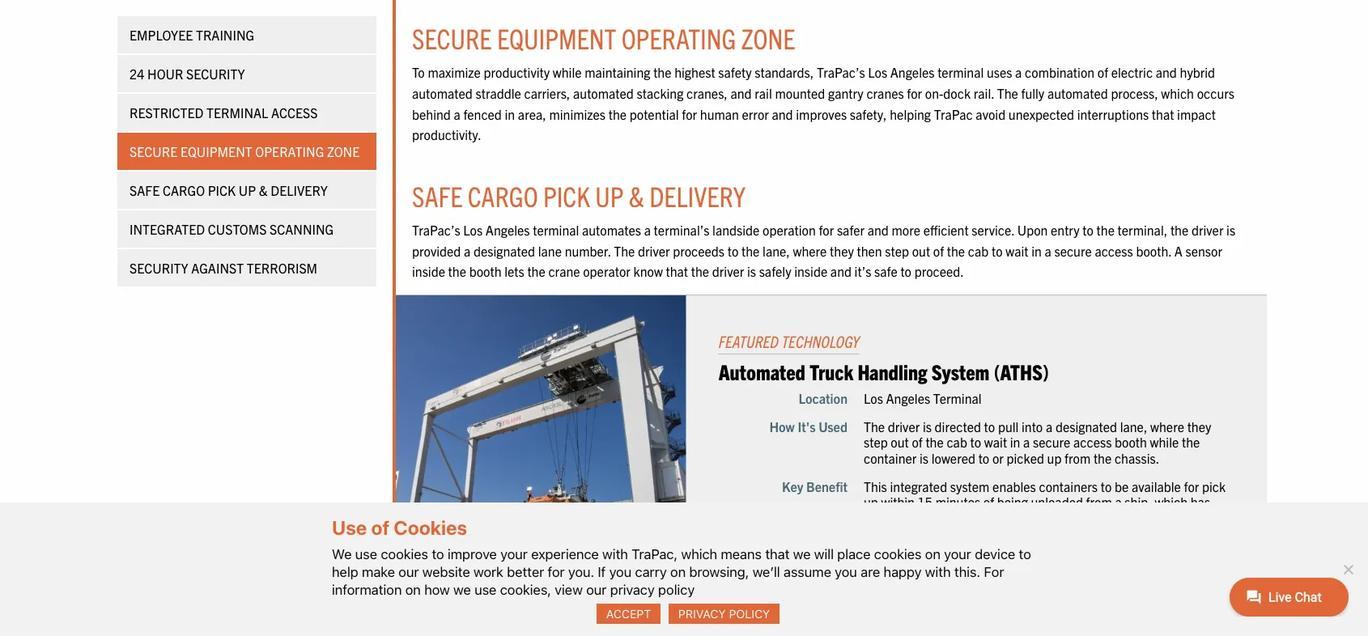 Task type: vqa. For each thing, say whether or not it's contained in the screenshot.
CONTACT FORM .
no



Task type: describe. For each thing, give the bounding box(es) containing it.
1 reduced from the left
[[934, 510, 980, 526]]

and left hybrid
[[1156, 64, 1177, 81]]

driver up sensor at top
[[1192, 222, 1224, 238]]

work
[[474, 564, 504, 580]]

los inside trapac's los angeles terminal automates a terminal's landside operation for safer and more efficient service. upon entry to the terminal, the driver is provided a designated lane number. the driver proceeds to the lane, where they then step out of the cab to wait in a secure access booth. a sensor inside the booth lets the crane operator know that the driver is safely inside and it's safe to proceed.
[[464, 222, 483, 238]]

1 truck from the left
[[983, 510, 1012, 526]]

this.
[[955, 564, 981, 580]]

pick inside safe cargo pick up & delivery link
[[208, 182, 236, 198]]

they inside trapac's los angeles terminal automates a terminal's landside operation for safer and more efficient service. upon entry to the terminal, the driver is provided a designated lane number. the driver proceeds to the lane, where they then step out of the cab to wait in a secure access booth. a sensor inside the booth lets the crane operator know that the driver is safely inside and it's safe to proceed.
[[830, 243, 854, 259]]

on-
[[926, 85, 944, 101]]

0 horizontal spatial safe cargo pick up & delivery
[[130, 182, 328, 198]]

then
[[857, 243, 882, 259]]

fully
[[1022, 85, 1045, 101]]

lane
[[538, 243, 562, 259]]

interruptions
[[1078, 106, 1149, 122]]

for inside trapac's los angeles terminal automates a terminal's landside operation for safer and more efficient service. upon entry to the terminal, the driver is provided a designated lane number. the driver proceeds to the lane, where they then step out of the cab to wait in a secure access booth. a sensor inside the booth lets the crane operator know that the driver is safely inside and it's safe to proceed.
[[819, 222, 834, 238]]

available
[[1132, 479, 1182, 495]]

1 horizontal spatial equipment
[[497, 21, 617, 55]]

productivity.
[[412, 127, 482, 143]]

the down proceeds
[[691, 264, 710, 280]]

enables
[[993, 479, 1036, 495]]

improve
[[448, 546, 497, 562]]

key
[[782, 479, 804, 495]]

1 horizontal spatial technology
[[1033, 556, 1114, 572]]

area,
[[518, 106, 546, 122]]

privacy policy
[[679, 607, 770, 621]]

secure inside 'link'
[[130, 143, 178, 160]]

stacking
[[637, 85, 684, 101]]

1 vertical spatial on
[[671, 564, 686, 580]]

a
[[1175, 243, 1183, 259]]

browsing,
[[690, 564, 749, 580]]

carry
[[635, 564, 667, 580]]

where inside the driver is directed to pull into a designated lane, where they step out of the cab to wait in a secure access booth while the container is lowered to or picked up from the chassis.
[[1151, 419, 1185, 435]]

used
[[819, 419, 848, 435]]

automated
[[719, 358, 806, 385]]

0 horizontal spatial cargo
[[163, 182, 205, 198]]

maintaining
[[585, 64, 651, 81]]

information
[[332, 582, 402, 598]]

better
[[507, 564, 544, 580]]

standards,
[[755, 64, 814, 81]]

location
[[799, 390, 848, 407]]

the inside to maximize productivity while maintaining the highest safety standards, trapac's los angeles terminal uses a combination of electric and hybrid automated straddle carriers, automated stacking cranes, and rail mounted gantry cranes for on-dock rail. the fully automated process, which occurs behind a fenced in area, minimizes the potential for human error and improves safety, helping trapac avoid unexpected interruptions that impact productivity.
[[998, 85, 1019, 101]]

trapac,
[[632, 546, 678, 562]]

how it's used
[[770, 419, 848, 435]]

1 horizontal spatial our
[[586, 582, 607, 598]]

2 vertical spatial los
[[864, 390, 883, 407]]

you.
[[568, 564, 595, 580]]

from inside this integrated system enables containers to be available for pick up within 15 minutes of being unloaded from a ship, which has significantly reduced truck turn times and reduced idle truck emissions.
[[1087, 494, 1113, 510]]

a right into
[[1046, 419, 1053, 435]]

1 inside from the left
[[412, 264, 445, 280]]

restricted terminal access link
[[117, 94, 377, 131]]

of inside this integrated system enables containers to be available for pick up within 15 minutes of being unloaded from a ship, which has significantly reduced truck turn times and reduced idle truck emissions.
[[984, 494, 995, 510]]

hybrid
[[1180, 64, 1216, 81]]

trapac's los angeles terminal automates a terminal's landside operation for safer and more efficient service. upon entry to the terminal, the driver is provided a designated lane number. the driver proceeds to the lane, where they then step out of the cab to wait in a secure access booth. a sensor inside the booth lets the crane operator know that the driver is safely inside and it's safe to proceed.
[[412, 222, 1236, 280]]

safe cargo pick up & delivery link
[[117, 172, 377, 209]]

1 horizontal spatial zone
[[742, 21, 796, 55]]

1 horizontal spatial delivery
[[650, 178, 746, 213]]

0 horizontal spatial safe
[[130, 182, 160, 198]]

1 horizontal spatial cargo
[[468, 178, 538, 213]]

impact
[[1178, 106, 1216, 122]]

2 cookies from the left
[[874, 546, 922, 562]]

0 vertical spatial security
[[186, 66, 245, 82]]

into
[[1022, 419, 1043, 435]]

0 horizontal spatial use
[[355, 546, 377, 562]]

no image
[[1340, 562, 1357, 578]]

operating inside 'link'
[[255, 143, 324, 160]]

driver up know
[[638, 243, 670, 259]]

of inside to maximize productivity while maintaining the highest safety standards, trapac's los angeles terminal uses a combination of electric and hybrid automated straddle carriers, automated stacking cranes, and rail mounted gantry cranes for on-dock rail. the fully automated process, which occurs behind a fenced in area, minimizes the potential for human error and improves safety, helping trapac avoid unexpected interruptions that impact productivity.
[[1098, 64, 1109, 81]]

unexpected
[[1009, 106, 1075, 122]]

1 cookies from the left
[[381, 546, 428, 562]]

the down landside
[[742, 243, 760, 259]]

15
[[918, 494, 933, 510]]

our
[[1003, 556, 1030, 572]]

designated inside the driver is directed to pull into a designated lane, where they step out of the cab to wait in a secure access booth while the container is lowered to or picked up from the chassis.
[[1056, 419, 1118, 435]]

a down upon
[[1045, 243, 1052, 259]]

while inside the driver is directed to pull into a designated lane, where they step out of the cab to wait in a secure access booth while the container is lowered to or picked up from the chassis.
[[1150, 435, 1179, 451]]

integrated customs scanning
[[130, 221, 334, 237]]

of inside trapac's los angeles terminal automates a terminal's landside operation for safer and more efficient service. upon entry to the terminal, the driver is provided a designated lane number. the driver proceeds to the lane, where they then step out of the cab to wait in a secure access booth. a sensor inside the booth lets the crane operator know that the driver is safely inside and it's safe to proceed.
[[934, 243, 944, 259]]

2 vertical spatial angeles
[[886, 390, 931, 407]]

the down efficient
[[947, 243, 965, 259]]

upon
[[1018, 222, 1048, 238]]

1 vertical spatial we
[[454, 582, 471, 598]]

the left potential
[[609, 106, 627, 122]]

1 horizontal spatial with
[[925, 564, 951, 580]]

place
[[838, 546, 871, 562]]

pick
[[1203, 479, 1226, 495]]

and right error
[[772, 106, 793, 122]]

hour
[[147, 66, 183, 82]]

trapac's inside to maximize productivity while maintaining the highest safety standards, trapac's los angeles terminal uses a combination of electric and hybrid automated straddle carriers, automated stacking cranes, and rail mounted gantry cranes for on-dock rail. the fully automated process, which occurs behind a fenced in area, minimizes the potential for human error and improves safety, helping trapac avoid unexpected interruptions that impact productivity.
[[817, 64, 865, 81]]

cranes,
[[687, 85, 728, 101]]

the left terminal,
[[1097, 222, 1115, 238]]

out inside the driver is directed to pull into a designated lane, where they step out of the cab to wait in a secure access booth while the container is lowered to or picked up from the chassis.
[[891, 435, 909, 451]]

device
[[975, 546, 1016, 562]]

to inside this integrated system enables containers to be available for pick up within 15 minutes of being unloaded from a ship, which has significantly reduced truck turn times and reduced idle truck emissions.
[[1101, 479, 1112, 495]]

that inside to maximize productivity while maintaining the highest safety standards, trapac's los angeles terminal uses a combination of electric and hybrid automated straddle carriers, automated stacking cranes, and rail mounted gantry cranes for on-dock rail. the fully automated process, which occurs behind a fenced in area, minimizes the potential for human error and improves safety, helping trapac avoid unexpected interruptions that impact productivity.
[[1152, 106, 1175, 122]]

0 vertical spatial secure
[[412, 21, 492, 55]]

pull
[[998, 419, 1019, 435]]

0 horizontal spatial with
[[603, 546, 628, 562]]

equipment inside secure equipment operating zone 'link'
[[181, 143, 252, 160]]

secure equipment operating zone link
[[117, 133, 377, 170]]

1 vertical spatial security
[[130, 260, 188, 276]]

a right the uses
[[1016, 64, 1022, 81]]

rail.
[[974, 85, 995, 101]]

the down los angeles terminal
[[926, 435, 944, 451]]

0 horizontal spatial our
[[399, 564, 419, 580]]

use of cookies we use cookies to improve your experience with trapac, which means that we will place cookies on your device to help make our website work better for you. if you carry on browsing, we'll assume you are happy with this. for information on how we use cookies, view our privacy policy
[[332, 516, 1032, 598]]

to
[[412, 64, 425, 81]]

2 horizontal spatial on
[[925, 546, 941, 562]]

1 horizontal spatial secure equipment operating zone
[[412, 21, 796, 55]]

occurs
[[1198, 85, 1235, 101]]

policy
[[729, 607, 770, 621]]

picked
[[1007, 450, 1045, 466]]

integrated customs scanning link
[[117, 211, 377, 248]]

0 vertical spatial we
[[793, 546, 811, 562]]

gantry
[[828, 85, 864, 101]]

trapac's inside trapac's los angeles terminal automates a terminal's landside operation for safer and more efficient service. upon entry to the terminal, the driver is provided a designated lane number. the driver proceeds to the lane, where they then step out of the cab to wait in a secure access booth. a sensor inside the booth lets the crane operator know that the driver is safely inside and it's safe to proceed.
[[412, 222, 461, 238]]

2 automated from the left
[[573, 85, 634, 101]]

1 you from the left
[[610, 564, 632, 580]]

up inside this integrated system enables containers to be available for pick up within 15 minutes of being unloaded from a ship, which has significantly reduced truck turn times and reduced idle truck emissions.
[[864, 494, 879, 510]]

visit our technology showcase page link
[[971, 556, 1235, 572]]

straddle
[[476, 85, 521, 101]]

safe
[[875, 264, 898, 280]]

booth inside the driver is directed to pull into a designated lane, where they step out of the cab to wait in a secure access booth while the container is lowered to or picked up from the chassis.
[[1115, 435, 1148, 451]]

secure inside the driver is directed to pull into a designated lane, where they step out of the cab to wait in a secure access booth while the container is lowered to or picked up from the chassis.
[[1033, 435, 1071, 451]]

and left it's
[[831, 264, 852, 280]]

terrorism
[[247, 260, 318, 276]]

1 horizontal spatial use
[[475, 582, 497, 598]]

be
[[1115, 479, 1129, 495]]

0 horizontal spatial on
[[405, 582, 421, 598]]

lets
[[505, 264, 525, 280]]

it's
[[798, 419, 816, 435]]

access
[[271, 104, 318, 121]]

system
[[932, 358, 990, 385]]

a right provided
[[464, 243, 471, 259]]

know
[[634, 264, 663, 280]]

operation
[[763, 222, 816, 238]]

1 your from the left
[[501, 546, 528, 562]]

helping
[[890, 106, 931, 122]]

accept link
[[597, 604, 661, 624]]

view
[[555, 582, 583, 598]]

24 hour security
[[130, 66, 245, 82]]

containers
[[1039, 479, 1098, 495]]

productivity
[[484, 64, 550, 81]]

avoid
[[976, 106, 1006, 122]]

1 horizontal spatial safe
[[412, 178, 463, 213]]

or
[[993, 450, 1004, 466]]

process,
[[1111, 85, 1159, 101]]

significantly
[[864, 510, 931, 526]]

cab inside trapac's los angeles terminal automates a terminal's landside operation for safer and more efficient service. upon entry to the terminal, the driver is provided a designated lane number. the driver proceeds to the lane, where they then step out of the cab to wait in a secure access booth. a sensor inside the booth lets the crane operator know that the driver is safely inside and it's safe to proceed.
[[968, 243, 989, 259]]

of inside use of cookies we use cookies to improve your experience with trapac, which means that we will place cookies on your device to help make our website work better for you. if you carry on browsing, we'll assume you are happy with this. for information on how we use cookies, view our privacy policy
[[371, 516, 390, 539]]

0 horizontal spatial up
[[239, 182, 256, 198]]

truck
[[810, 358, 854, 385]]

los inside to maximize productivity while maintaining the highest safety standards, trapac's los angeles terminal uses a combination of electric and hybrid automated straddle carriers, automated stacking cranes, and rail mounted gantry cranes for on-dock rail. the fully automated process, which occurs behind a fenced in area, minimizes the potential for human error and improves safety, helping trapac avoid unexpected interruptions that impact productivity.
[[868, 64, 888, 81]]

1 vertical spatial terminal
[[934, 390, 982, 407]]

customs
[[208, 221, 267, 237]]

1 automated from the left
[[412, 85, 473, 101]]

safer
[[837, 222, 865, 238]]

visit
[[971, 556, 1001, 572]]

page
[[1188, 556, 1219, 572]]

for left on-
[[907, 85, 923, 101]]

for
[[984, 564, 1005, 580]]

which inside to maximize productivity while maintaining the highest safety standards, trapac's los angeles terminal uses a combination of electric and hybrid automated straddle carriers, automated stacking cranes, and rail mounted gantry cranes for on-dock rail. the fully automated process, which occurs behind a fenced in area, minimizes the potential for human error and improves safety, helping trapac avoid unexpected interruptions that impact productivity.
[[1162, 85, 1195, 101]]

if
[[598, 564, 606, 580]]

2 you from the left
[[835, 564, 858, 580]]

a left 'terminal's'
[[644, 222, 651, 238]]



Task type: locate. For each thing, give the bounding box(es) containing it.
reduced down be
[[1099, 510, 1145, 526]]

1 horizontal spatial up
[[1048, 450, 1062, 466]]

up
[[1048, 450, 1062, 466], [864, 494, 879, 510]]

access inside trapac's los angeles terminal automates a terminal's landside operation for safer and more efficient service. upon entry to the terminal, the driver is provided a designated lane number. the driver proceeds to the lane, where they then step out of the cab to wait in a secure access booth. a sensor inside the booth lets the crane operator know that the driver is safely inside and it's safe to proceed.
[[1095, 243, 1134, 259]]

1 vertical spatial secure equipment operating zone
[[130, 143, 360, 160]]

where
[[793, 243, 827, 259], [1151, 419, 1185, 435]]

featured technology automated truck handling system (aths)
[[719, 331, 1050, 385]]

0 horizontal spatial technology
[[782, 331, 860, 351]]

terminal inside "link"
[[207, 104, 268, 121]]

1 vertical spatial from
[[1087, 494, 1113, 510]]

of left electric
[[1098, 64, 1109, 81]]

terminal inside to maximize productivity while maintaining the highest safety standards, trapac's los angeles terminal uses a combination of electric and hybrid automated straddle carriers, automated stacking cranes, and rail mounted gantry cranes for on-dock rail. the fully automated process, which occurs behind a fenced in area, minimizes the potential for human error and improves safety, helping trapac avoid unexpected interruptions that impact productivity.
[[938, 64, 984, 81]]

from up containers
[[1065, 450, 1091, 466]]

improves
[[796, 106, 847, 122]]

0 vertical spatial use
[[355, 546, 377, 562]]

your up the this.
[[944, 546, 972, 562]]

1 vertical spatial operating
[[255, 143, 324, 160]]

step up this
[[864, 435, 888, 451]]

terminal's
[[654, 222, 710, 238]]

1 horizontal spatial designated
[[1056, 419, 1118, 435]]

wait inside the driver is directed to pull into a designated lane, where they step out of the cab to wait in a secure access booth while the container is lowered to or picked up from the chassis.
[[985, 435, 1008, 451]]

1 horizontal spatial terminal
[[938, 64, 984, 81]]

2 inside from the left
[[795, 264, 828, 280]]

1 horizontal spatial secure
[[412, 21, 492, 55]]

wait left into
[[985, 435, 1008, 451]]

in inside trapac's los angeles terminal automates a terminal's landside operation for safer and more efficient service. upon entry to the terminal, the driver is provided a designated lane number. the driver proceeds to the lane, where they then step out of the cab to wait in a secure access booth. a sensor inside the booth lets the crane operator know that the driver is safely inside and it's safe to proceed.
[[1032, 243, 1042, 259]]

the down provided
[[448, 264, 466, 280]]

0 vertical spatial access
[[1095, 243, 1134, 259]]

lane,
[[763, 243, 790, 259], [1121, 419, 1148, 435]]

which left the has
[[1155, 494, 1188, 510]]

secure
[[1055, 243, 1092, 259], [1033, 435, 1071, 451]]

in left area,
[[505, 106, 515, 122]]

designated up lets
[[474, 243, 535, 259]]

designated right into
[[1056, 419, 1118, 435]]

combination
[[1025, 64, 1095, 81]]

up inside the driver is directed to pull into a designated lane, where they step out of the cab to wait in a secure access booth while the container is lowered to or picked up from the chassis.
[[1048, 450, 1062, 466]]

0 vertical spatial that
[[1152, 106, 1175, 122]]

secure inside trapac's los angeles terminal automates a terminal's landside operation for safer and more efficient service. upon entry to the terminal, the driver is provided a designated lane number. the driver proceeds to the lane, where they then step out of the cab to wait in a secure access booth. a sensor inside the booth lets the crane operator know that the driver is safely inside and it's safe to proceed.
[[1055, 243, 1092, 259]]

designated
[[474, 243, 535, 259], [1056, 419, 1118, 435]]

security down integrated
[[130, 260, 188, 276]]

0 vertical spatial which
[[1162, 85, 1195, 101]]

secure right pull
[[1033, 435, 1071, 451]]

booth up be
[[1115, 435, 1148, 451]]

0 vertical spatial the
[[998, 85, 1019, 101]]

a left ship,
[[1116, 494, 1122, 510]]

security up restricted terminal access
[[186, 66, 245, 82]]

technology up the truck
[[782, 331, 860, 351]]

that up we'll
[[766, 546, 790, 562]]

technology
[[782, 331, 860, 351], [1033, 556, 1114, 572]]

0 horizontal spatial inside
[[412, 264, 445, 280]]

the driver is directed to pull into a designated lane, where they step out of the cab to wait in a secure access booth while the container is lowered to or picked up from the chassis.
[[864, 419, 1212, 466]]

happy
[[884, 564, 922, 580]]

0 horizontal spatial reduced
[[934, 510, 980, 526]]

the down automates
[[614, 243, 635, 259]]

1 horizontal spatial you
[[835, 564, 858, 580]]

policy
[[658, 582, 695, 598]]

crane
[[549, 264, 580, 280]]

delivery up scanning
[[271, 182, 328, 198]]

lane, up "safely" at the top right
[[763, 243, 790, 259]]

step inside the driver is directed to pull into a designated lane, where they step out of the cab to wait in a secure access booth while the container is lowered to or picked up from the chassis.
[[864, 435, 888, 451]]

times
[[1041, 510, 1072, 526]]

of inside the driver is directed to pull into a designated lane, where they step out of the cab to wait in a secure access booth while the container is lowered to or picked up from the chassis.
[[912, 435, 923, 451]]

1 vertical spatial wait
[[985, 435, 1008, 451]]

our right make
[[399, 564, 419, 580]]

help
[[332, 564, 359, 580]]

is
[[1227, 222, 1236, 238], [747, 264, 756, 280], [923, 419, 932, 435], [920, 450, 929, 466]]

of up proceed.
[[934, 243, 944, 259]]

operating
[[622, 21, 737, 55], [255, 143, 324, 160]]

zone inside 'link'
[[327, 143, 360, 160]]

we up assume
[[793, 546, 811, 562]]

0 vertical spatial operating
[[622, 21, 737, 55]]

the
[[654, 64, 672, 81], [609, 106, 627, 122], [1097, 222, 1115, 238], [1171, 222, 1189, 238], [742, 243, 760, 259], [947, 243, 965, 259], [448, 264, 466, 280], [528, 264, 546, 280], [691, 264, 710, 280], [926, 435, 944, 451], [1182, 435, 1201, 451], [1094, 450, 1112, 466]]

a up productivity. at the top left of page
[[454, 106, 461, 122]]

out inside trapac's los angeles terminal automates a terminal's landside operation for safer and more efficient service. upon entry to the terminal, the driver is provided a designated lane number. the driver proceeds to the lane, where they then step out of the cab to wait in a secure access booth. a sensor inside the booth lets the crane operator know that the driver is safely inside and it's safe to proceed.
[[913, 243, 931, 259]]

1 horizontal spatial pick
[[543, 178, 590, 213]]

safely
[[759, 264, 792, 280]]

integrated
[[890, 479, 948, 495]]

1 vertical spatial out
[[891, 435, 909, 451]]

highest
[[675, 64, 716, 81]]

1 vertical spatial angeles
[[486, 222, 530, 238]]

uses
[[987, 64, 1013, 81]]

the right chassis.
[[1182, 435, 1201, 451]]

2 reduced from the left
[[1099, 510, 1145, 526]]

cookies,
[[500, 582, 551, 598]]

1 vertical spatial zone
[[327, 143, 360, 160]]

trapac's up gantry
[[817, 64, 865, 81]]

rail
[[755, 85, 772, 101]]

means
[[721, 546, 762, 562]]

step inside trapac's los angeles terminal automates a terminal's landside operation for safer and more efficient service. upon entry to the terminal, the driver is provided a designated lane number. the driver proceeds to the lane, where they then step out of the cab to wait in a secure access booth. a sensor inside the booth lets the crane operator know that the driver is safely inside and it's safe to proceed.
[[885, 243, 910, 259]]

0 horizontal spatial designated
[[474, 243, 535, 259]]

terminal,
[[1118, 222, 1168, 238]]

emissions.
[[864, 525, 923, 541]]

which inside this integrated system enables containers to be available for pick up within 15 minutes of being unloaded from a ship, which has significantly reduced truck turn times and reduced idle truck emissions.
[[1155, 494, 1188, 510]]

0 vertical spatial where
[[793, 243, 827, 259]]

angeles inside trapac's los angeles terminal automates a terminal's landside operation for safer and more efficient service. upon entry to the terminal, the driver is provided a designated lane number. the driver proceeds to the lane, where they then step out of the cab to wait in a secure access booth. a sensor inside the booth lets the crane operator know that the driver is safely inside and it's safe to proceed.
[[486, 222, 530, 238]]

maximize
[[428, 64, 481, 81]]

1 horizontal spatial your
[[944, 546, 972, 562]]

in for safe cargo pick up & delivery
[[1032, 243, 1042, 259]]

accept
[[606, 607, 651, 621]]

and up "then"
[[868, 222, 889, 238]]

1 vertical spatial terminal
[[533, 222, 579, 238]]

0 horizontal spatial terminal
[[533, 222, 579, 238]]

and down safety
[[731, 85, 752, 101]]

pick up integrated customs scanning
[[208, 182, 236, 198]]

that
[[1152, 106, 1175, 122], [666, 264, 688, 280], [766, 546, 790, 562]]

of left lowered
[[912, 435, 923, 451]]

secure down restricted
[[130, 143, 178, 160]]

which up browsing, on the bottom
[[681, 546, 718, 562]]

operator
[[583, 264, 631, 280]]

2 truck from the left
[[1171, 510, 1200, 526]]

1 horizontal spatial inside
[[795, 264, 828, 280]]

service.
[[972, 222, 1015, 238]]

out down more
[[913, 243, 931, 259]]

1 vertical spatial use
[[475, 582, 497, 598]]

0 horizontal spatial secure equipment operating zone
[[130, 143, 360, 160]]

with up if
[[603, 546, 628, 562]]

1 horizontal spatial where
[[1151, 419, 1185, 435]]

this
[[864, 479, 887, 495]]

integrated
[[130, 221, 205, 237]]

efficient
[[924, 222, 969, 238]]

1 horizontal spatial &
[[629, 178, 645, 213]]

unloaded
[[1031, 494, 1084, 510]]

1 horizontal spatial the
[[864, 419, 885, 435]]

2 vertical spatial that
[[766, 546, 790, 562]]

cookies up happy
[[874, 546, 922, 562]]

electric
[[1112, 64, 1153, 81]]

for
[[907, 85, 923, 101], [682, 106, 697, 122], [819, 222, 834, 238], [1184, 479, 1200, 495], [548, 564, 565, 580]]

1 vertical spatial cab
[[947, 435, 968, 451]]

1 vertical spatial lane,
[[1121, 419, 1148, 435]]

cab down service.
[[968, 243, 989, 259]]

technology inside featured technology automated truck handling system (aths)
[[782, 331, 860, 351]]

0 vertical spatial terminal
[[938, 64, 984, 81]]

turn
[[1015, 510, 1038, 526]]

that inside use of cookies we use cookies to improve your experience with trapac, which means that we will place cookies on your device to help make our website work better for you. if you carry on browsing, we'll assume you are happy with this. for information on how we use cookies, view our privacy policy
[[766, 546, 790, 562]]

booth left lets
[[469, 264, 502, 280]]

1 vertical spatial secure
[[130, 143, 178, 160]]

1 horizontal spatial that
[[766, 546, 790, 562]]

0 horizontal spatial secure
[[130, 143, 178, 160]]

for inside this integrated system enables containers to be available for pick up within 15 minutes of being unloaded from a ship, which has significantly reduced truck turn times and reduced idle truck emissions.
[[1184, 479, 1200, 495]]

wait down upon
[[1006, 243, 1029, 259]]

while up the carriers,
[[553, 64, 582, 81]]

your
[[501, 546, 528, 562], [944, 546, 972, 562]]

2 horizontal spatial automated
[[1048, 85, 1108, 101]]

secure equipment operating zone inside 'link'
[[130, 143, 360, 160]]

entry
[[1051, 222, 1080, 238]]

2 vertical spatial the
[[864, 419, 885, 435]]

which inside use of cookies we use cookies to improve your experience with trapac, which means that we will place cookies on your device to help make our website work better for you. if you carry on browsing, we'll assume you are happy with this. for information on how we use cookies, view our privacy policy
[[681, 546, 718, 562]]

1 horizontal spatial operating
[[622, 21, 737, 55]]

cargo up integrated
[[163, 182, 205, 198]]

secure down entry
[[1055, 243, 1092, 259]]

where up chassis.
[[1151, 419, 1185, 435]]

1 horizontal spatial out
[[913, 243, 931, 259]]

24 hour security link
[[117, 55, 377, 92]]

1 horizontal spatial reduced
[[1099, 510, 1145, 526]]

for inside use of cookies we use cookies to improve your experience with trapac, which means that we will place cookies on your device to help make our website work better for you. if you carry on browsing, we'll assume you are happy with this. for information on how we use cookies, view our privacy policy
[[548, 564, 565, 580]]

1 vertical spatial booth
[[1115, 435, 1148, 451]]

0 horizontal spatial delivery
[[271, 182, 328, 198]]

0 vertical spatial from
[[1065, 450, 1091, 466]]

and inside this integrated system enables containers to be available for pick up within 15 minutes of being unloaded from a ship, which has significantly reduced truck turn times and reduced idle truck emissions.
[[1075, 510, 1096, 526]]

0 vertical spatial los
[[868, 64, 888, 81]]

in inside to maximize productivity while maintaining the highest safety standards, trapac's los angeles terminal uses a combination of electric and hybrid automated straddle carriers, automated stacking cranes, and rail mounted gantry cranes for on-dock rail. the fully automated process, which occurs behind a fenced in area, minimizes the potential for human error and improves safety, helping trapac avoid unexpected interruptions that impact productivity.
[[505, 106, 515, 122]]

the up a
[[1171, 222, 1189, 238]]

make
[[362, 564, 395, 580]]

3 automated from the left
[[1048, 85, 1108, 101]]

angeles up on-
[[891, 64, 935, 81]]

1 vertical spatial step
[[864, 435, 888, 451]]

0 vertical spatial while
[[553, 64, 582, 81]]

has
[[1191, 494, 1211, 510]]

your up better
[[501, 546, 528, 562]]

our down if
[[586, 582, 607, 598]]

0 horizontal spatial equipment
[[181, 143, 252, 160]]

where down operation
[[793, 243, 827, 259]]

0 vertical spatial wait
[[1006, 243, 1029, 259]]

0 horizontal spatial in
[[505, 106, 515, 122]]

1 vertical spatial which
[[1155, 494, 1188, 510]]

0 vertical spatial in
[[505, 106, 515, 122]]

for down 'experience'
[[548, 564, 565, 580]]

pick up automates
[[543, 178, 590, 213]]

0 horizontal spatial trapac's
[[412, 222, 461, 238]]

0 vertical spatial terminal
[[207, 104, 268, 121]]

1 horizontal spatial terminal
[[934, 390, 982, 407]]

a right pull
[[1024, 435, 1030, 451]]

0 vertical spatial our
[[399, 564, 419, 580]]

designated inside trapac's los angeles terminal automates a terminal's landside operation for safer and more efficient service. upon entry to the terminal, the driver is provided a designated lane number. the driver proceeds to the lane, where they then step out of the cab to wait in a secure access booth. a sensor inside the booth lets the crane operator know that the driver is safely inside and it's safe to proceed.
[[474, 243, 535, 259]]

2 vertical spatial in
[[1011, 435, 1021, 451]]

1 horizontal spatial they
[[1188, 419, 1212, 435]]

0 vertical spatial lane,
[[763, 243, 790, 259]]

while up "available"
[[1150, 435, 1179, 451]]

operating up highest
[[622, 21, 737, 55]]

the up stacking
[[654, 64, 672, 81]]

while inside to maximize productivity while maintaining the highest safety standards, trapac's los angeles terminal uses a combination of electric and hybrid automated straddle carriers, automated stacking cranes, and rail mounted gantry cranes for on-dock rail. the fully automated process, which occurs behind a fenced in area, minimizes the potential for human error and improves safety, helping trapac avoid unexpected interruptions that impact productivity.
[[553, 64, 582, 81]]

terminal inside trapac's los angeles terminal automates a terminal's landside operation for safer and more efficient service. upon entry to the terminal, the driver is provided a designated lane number. the driver proceeds to the lane, where they then step out of the cab to wait in a secure access booth. a sensor inside the booth lets the crane operator know that the driver is safely inside and it's safe to proceed.
[[533, 222, 579, 238]]

reduced down system
[[934, 510, 980, 526]]

2 horizontal spatial in
[[1032, 243, 1042, 259]]

in inside the driver is directed to pull into a designated lane, where they step out of the cab to wait in a secure access booth while the container is lowered to or picked up from the chassis.
[[1011, 435, 1021, 451]]

wait inside trapac's los angeles terminal automates a terminal's landside operation for safer and more efficient service. upon entry to the terminal, the driver is provided a designated lane number. the driver proceeds to the lane, where they then step out of the cab to wait in a secure access booth. a sensor inside the booth lets the crane operator know that the driver is safely inside and it's safe to proceed.
[[1006, 243, 1029, 259]]

trapac
[[934, 106, 973, 122]]

1 horizontal spatial automated
[[573, 85, 634, 101]]

0 horizontal spatial where
[[793, 243, 827, 259]]

1 vertical spatial secure
[[1033, 435, 1071, 451]]

safe up integrated
[[130, 182, 160, 198]]

access down terminal,
[[1095, 243, 1134, 259]]

potential
[[630, 106, 679, 122]]

1 horizontal spatial safe cargo pick up & delivery
[[412, 178, 746, 213]]

0 vertical spatial step
[[885, 243, 910, 259]]

handling
[[858, 358, 928, 385]]

0 vertical spatial booth
[[469, 264, 502, 280]]

which up impact
[[1162, 85, 1195, 101]]

and
[[1156, 64, 1177, 81], [731, 85, 752, 101], [772, 106, 793, 122], [868, 222, 889, 238], [831, 264, 852, 280], [1075, 510, 1096, 526]]

in down upon
[[1032, 243, 1042, 259]]

are
[[861, 564, 880, 580]]

up up automates
[[596, 178, 624, 213]]

1 vertical spatial where
[[1151, 419, 1185, 435]]

1 vertical spatial in
[[1032, 243, 1042, 259]]

2 your from the left
[[944, 546, 972, 562]]

equipment up productivity
[[497, 21, 617, 55]]

secure up maximize
[[412, 21, 492, 55]]

safe cargo pick up & delivery up integrated customs scanning
[[130, 182, 328, 198]]

the inside trapac's los angeles terminal automates a terminal's landside operation for safer and more efficient service. upon entry to the terminal, the driver is provided a designated lane number. the driver proceeds to the lane, where they then step out of the cab to wait in a secure access booth. a sensor inside the booth lets the crane operator know that the driver is safely inside and it's safe to proceed.
[[614, 243, 635, 259]]

0 horizontal spatial that
[[666, 264, 688, 280]]

security against terrorism link
[[117, 249, 377, 287]]

1 vertical spatial access
[[1074, 435, 1112, 451]]

showcase
[[1117, 556, 1185, 572]]

booth.
[[1137, 243, 1172, 259]]

experience
[[531, 546, 599, 562]]

in left into
[[1011, 435, 1021, 451]]

safe up provided
[[412, 178, 463, 213]]

a inside this integrated system enables containers to be available for pick up within 15 minutes of being unloaded from a ship, which has significantly reduced truck turn times and reduced idle truck emissions.
[[1116, 494, 1122, 510]]

how
[[770, 419, 795, 435]]

1 horizontal spatial truck
[[1171, 510, 1200, 526]]

the right lets
[[528, 264, 546, 280]]

(aths)
[[994, 358, 1050, 385]]

in
[[505, 106, 515, 122], [1032, 243, 1042, 259], [1011, 435, 1021, 451]]

cab left or
[[947, 435, 968, 451]]

they down safer
[[830, 243, 854, 259]]

human
[[700, 106, 739, 122]]

number.
[[565, 243, 611, 259]]

cookies
[[381, 546, 428, 562], [874, 546, 922, 562]]

1 horizontal spatial trapac's
[[817, 64, 865, 81]]

access inside the driver is directed to pull into a designated lane, where they step out of the cab to wait in a secure access booth while the container is lowered to or picked up from the chassis.
[[1074, 435, 1112, 451]]

use down work at the left bottom of page
[[475, 582, 497, 598]]

out up integrated
[[891, 435, 909, 451]]

safe cargo pick up & delivery up automates
[[412, 178, 746, 213]]

& down secure equipment operating zone 'link'
[[259, 182, 268, 198]]

cargo
[[468, 178, 538, 213], [163, 182, 205, 198]]

employee training link
[[117, 16, 377, 53]]

with left the this.
[[925, 564, 951, 580]]

1 vertical spatial our
[[586, 582, 607, 598]]

booth
[[469, 264, 502, 280], [1115, 435, 1148, 451]]

0 vertical spatial technology
[[782, 331, 860, 351]]

angeles down handling
[[886, 390, 931, 407]]

0 horizontal spatial &
[[259, 182, 268, 198]]

from inside the driver is directed to pull into a designated lane, where they step out of the cab to wait in a secure access booth while the container is lowered to or picked up from the chassis.
[[1065, 450, 1091, 466]]

0 horizontal spatial operating
[[255, 143, 324, 160]]

secure
[[412, 21, 492, 55], [130, 143, 178, 160]]

0 horizontal spatial lane,
[[763, 243, 790, 259]]

access left chassis.
[[1074, 435, 1112, 451]]

restricted terminal access
[[130, 104, 318, 121]]

in for secure equipment operating zone
[[505, 106, 515, 122]]

idle
[[1148, 510, 1168, 526]]

minutes
[[936, 494, 981, 510]]

they up pick in the right bottom of the page
[[1188, 419, 1212, 435]]

& up automates
[[629, 178, 645, 213]]

they inside the driver is directed to pull into a designated lane, where they step out of the cab to wait in a secure access booth while the container is lowered to or picked up from the chassis.
[[1188, 419, 1212, 435]]

lowered
[[932, 450, 976, 466]]

you down place
[[835, 564, 858, 580]]

driver inside the driver is directed to pull into a designated lane, where they step out of the cab to wait in a secure access booth while the container is lowered to or picked up from the chassis.
[[888, 419, 920, 435]]

lane, inside trapac's los angeles terminal automates a terminal's landside operation for safer and more efficient service. upon entry to the terminal, the driver is provided a designated lane number. the driver proceeds to the lane, where they then step out of the cab to wait in a secure access booth. a sensor inside the booth lets the crane operator know that the driver is safely inside and it's safe to proceed.
[[763, 243, 790, 259]]

driver down proceeds
[[713, 264, 745, 280]]

up right picked
[[1048, 450, 1062, 466]]

cookies
[[394, 516, 467, 539]]

lane, up chassis.
[[1121, 419, 1148, 435]]

technology down times
[[1033, 556, 1114, 572]]

2 horizontal spatial that
[[1152, 106, 1175, 122]]

cab inside the driver is directed to pull into a designated lane, where they step out of the cab to wait in a secure access booth while the container is lowered to or picked up from the chassis.
[[947, 435, 968, 451]]

up
[[596, 178, 624, 213], [239, 182, 256, 198]]

los
[[868, 64, 888, 81], [464, 222, 483, 238], [864, 390, 883, 407]]

minimizes
[[549, 106, 606, 122]]

the inside the driver is directed to pull into a designated lane, where they step out of the cab to wait in a secure access booth while the container is lowered to or picked up from the chassis.
[[864, 419, 885, 435]]

1 vertical spatial with
[[925, 564, 951, 580]]

for down cranes,
[[682, 106, 697, 122]]

on down significantly
[[925, 546, 941, 562]]

1 horizontal spatial on
[[671, 564, 686, 580]]

angeles
[[891, 64, 935, 81], [486, 222, 530, 238], [886, 390, 931, 407]]

&
[[629, 178, 645, 213], [259, 182, 268, 198]]

where inside trapac's los angeles terminal automates a terminal's landside operation for safer and more efficient service. upon entry to the terminal, the driver is provided a designated lane number. the driver proceeds to the lane, where they then step out of the cab to wait in a secure access booth. a sensor inside the booth lets the crane operator know that the driver is safely inside and it's safe to proceed.
[[793, 243, 827, 259]]

trapac's up provided
[[412, 222, 461, 238]]

1 vertical spatial designated
[[1056, 419, 1118, 435]]

booth inside trapac's los angeles terminal automates a terminal's landside operation for safer and more efficient service. upon entry to the terminal, the driver is provided a designated lane number. the driver proceeds to the lane, where they then step out of the cab to wait in a secure access booth. a sensor inside the booth lets the crane operator know that the driver is safely inside and it's safe to proceed.
[[469, 264, 502, 280]]

1 horizontal spatial lane,
[[1121, 419, 1148, 435]]

trapac's
[[817, 64, 865, 81], [412, 222, 461, 238]]

zone
[[742, 21, 796, 55], [327, 143, 360, 160]]

you right if
[[610, 564, 632, 580]]

0 horizontal spatial your
[[501, 546, 528, 562]]

terminal up dock
[[938, 64, 984, 81]]

employee
[[130, 27, 193, 43]]

the left chassis.
[[1094, 450, 1112, 466]]

of
[[1098, 64, 1109, 81], [934, 243, 944, 259], [912, 435, 923, 451], [984, 494, 995, 510], [371, 516, 390, 539]]

automated down combination
[[1048, 85, 1108, 101]]

0 horizontal spatial the
[[614, 243, 635, 259]]

step down more
[[885, 243, 910, 259]]

1 horizontal spatial up
[[596, 178, 624, 213]]

lane, inside the driver is directed to pull into a designated lane, where they step out of the cab to wait in a secure access booth while the container is lowered to or picked up from the chassis.
[[1121, 419, 1148, 435]]

that inside trapac's los angeles terminal automates a terminal's landside operation for safer and more efficient service. upon entry to the terminal, the driver is provided a designated lane number. the driver proceeds to the lane, where they then step out of the cab to wait in a secure access booth. a sensor inside the booth lets the crane operator know that the driver is safely inside and it's safe to proceed.
[[666, 264, 688, 280]]

angeles inside to maximize productivity while maintaining the highest safety standards, trapac's los angeles terminal uses a combination of electric and hybrid automated straddle carriers, automated stacking cranes, and rail mounted gantry cranes for on-dock rail. the fully automated process, which occurs behind a fenced in area, minimizes the potential for human error and improves safety, helping trapac avoid unexpected interruptions that impact productivity.
[[891, 64, 935, 81]]



